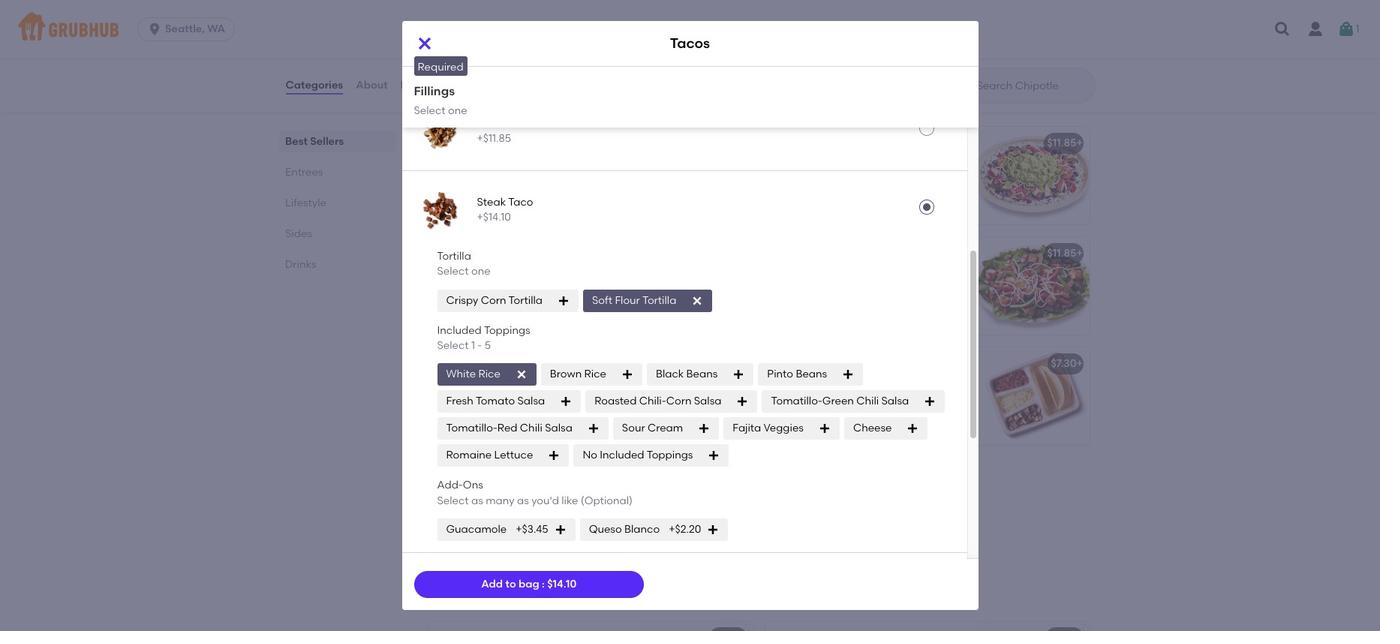Task type: describe. For each thing, give the bounding box(es) containing it.
chili for red
[[520, 422, 542, 435]]

fajita
[[733, 422, 761, 435]]

1 vertical spatial included
[[600, 449, 644, 462]]

kid's inside with a side of rice and beans. includes fruit or kid's chips and organic juice or milk.
[[519, 504, 541, 517]]

svg image inside seattle, wa button
[[147, 22, 162, 37]]

up
[[580, 397, 593, 410]]

svg image right soft flour tortilla
[[691, 295, 703, 307]]

1 inside included toppings select 1 - 5
[[471, 339, 475, 352]]

0 horizontal spatial corn
[[481, 294, 506, 307]]

fajita inside cheese in a flour tortilla with your choice of meat, sofritas or fajita veggies and three included sides.
[[572, 284, 599, 296]]

and inside cheese in a flour tortilla with your choice of meat, sofritas or fajita veggies and three included sides.
[[480, 299, 500, 312]]

1 horizontal spatial entrees
[[426, 92, 485, 111]]

1 horizontal spatial flour
[[615, 294, 640, 307]]

beans,
[[822, 192, 856, 204]]

with inside your choice of meat, guacamole or queso, and two toppings to go with a pair of crispy corn or soft flour tortillas.includes fruit or kid's chips and organic juice or milk.
[[931, 394, 952, 407]]

no
[[583, 449, 597, 462]]

of inside cheese in a flour tortilla with your choice of meat, sofritas or fajita veggies and three included sides.
[[475, 284, 485, 296]]

cheese for cheese in a flour tortilla with your choice of meat, sofritas or fajita veggies and three included sides.
[[438, 268, 477, 281]]

svg image inside main navigation navigation
[[1273, 20, 1291, 38]]

two
[[833, 394, 852, 407]]

or down the up
[[585, 412, 595, 425]]

cheese for cheese
[[853, 422, 892, 435]]

a inside with a side of rice and beans. includes fruit or kid's chips and organic juice or milk.
[[464, 489, 471, 502]]

tortilla select one
[[437, 250, 490, 278]]

svg image for tomatillo-red chili salsa
[[587, 423, 599, 435]]

freshly for in
[[848, 161, 881, 174]]

fruit inside with a side of rice and beans. includes fruit or kid's chips and organic juice or milk.
[[483, 504, 503, 517]]

sofritas,
[[438, 397, 478, 410]]

fruit inside your choice of meat, guacamole or queso, and two toppings to go with a pair of crispy corn or soft flour tortillas.includes fruit or kid's chips and organic juice or milk.
[[861, 424, 881, 437]]

tomatillo- for green
[[771, 395, 822, 408]]

or down tomatillo-green chili salsa
[[865, 440, 876, 452]]

included inside included toppings select 1 - 5
[[437, 324, 482, 337]]

seattle, wa
[[165, 23, 225, 35]]

fajita veggies
[[733, 422, 804, 435]]

with up the cream
[[837, 207, 858, 220]]

steak taco +$14.10
[[477, 196, 533, 224]]

$7.30 +
[[1051, 357, 1083, 370]]

with a side of rice and beans. includes fruit or kid's chips and organic juice or milk.
[[438, 489, 593, 532]]

sour
[[622, 422, 645, 435]]

svg image for black beans
[[733, 369, 745, 381]]

milk. inside your choice of meat, guacamole or queso, and two toppings to go with a pair of crispy corn or soft flour tortillas.includes fruit or kid's chips and organic juice or milk.
[[878, 440, 901, 452]]

and down the veggies
[[774, 440, 794, 452]]

blanco,
[[774, 222, 812, 235]]

soft inside your choice of freshly grilled meat, sofritas, or guacamole, and up to five toppings served in a soft or hard-shell tortilla.
[[563, 412, 582, 425]]

sour
[[815, 222, 836, 235]]

one for fillings
[[448, 104, 467, 117]]

red
[[497, 422, 517, 435]]

tortillas.includes
[[774, 424, 858, 437]]

1 vertical spatial blanco
[[624, 523, 660, 536]]

svg image right the +$3.45
[[554, 524, 566, 536]]

svg image right +$2.20
[[707, 524, 719, 536]]

1 button
[[1338, 16, 1359, 43]]

reviews
[[400, 79, 442, 91]]

or down rice
[[506, 504, 516, 517]]

your
[[588, 268, 610, 281]]

1 inside button
[[1356, 22, 1359, 35]]

queso
[[924, 207, 955, 220]]

best seller for your choice of freshly grilled meat or sofritas served in a delicious bowl with rice, beans, or fajita veggies, and topped with guac, salsa, queso blanco, sour cream or cheese.
[[783, 122, 829, 132]]

bowl
[[919, 176, 943, 189]]

0 horizontal spatial tacos
[[438, 360, 468, 373]]

your for your choice of freshly grilled meat, sofritas, or guacamole, and up to five toppings served in a soft or hard-shell tortilla.
[[438, 382, 460, 394]]

to inside your choice of freshly grilled meat, sofritas, or guacamole, and up to five toppings served in a soft or hard-shell tortilla.
[[596, 397, 606, 410]]

sellers
[[310, 135, 343, 148]]

a inside the your choice of freshly grilled meat or sofritas served in a delicious bowl with rice, beans, or fajita veggies, and topped with guac, salsa, queso blanco, sour cream or cheese.
[[862, 176, 869, 189]]

milk. inside with a side of rice and beans. includes fruit or kid's chips and organic juice or milk.
[[519, 519, 543, 532]]

salsa for roasted chili-corn salsa
[[694, 395, 722, 408]]

delicious
[[871, 176, 916, 189]]

svg image up fajita
[[737, 396, 749, 408]]

-
[[478, 339, 482, 352]]

wa
[[207, 23, 225, 35]]

&
[[472, 8, 480, 21]]

guac,
[[861, 207, 890, 220]]

svg image for romaine lettuce
[[548, 450, 560, 462]]

tortilla inside cheese in a flour tortilla with your choice of meat, sofritas or fajita veggies and three included sides.
[[527, 268, 562, 281]]

tortilla up included toppings select 1 - 5
[[508, 294, 543, 307]]

ons
[[463, 479, 483, 492]]

svg image left the up
[[560, 396, 572, 408]]

black
[[656, 368, 684, 381]]

tomatillo-green chili salsa
[[771, 395, 909, 408]]

svg image down tacos image
[[708, 450, 720, 462]]

in inside your choice of freshly grilled meat, sofritas, or guacamole, and up to five toppings served in a soft or hard-shell tortilla.
[[542, 412, 551, 425]]

seller for sofritas
[[804, 122, 829, 132]]

steak
[[477, 196, 506, 208]]

with
[[438, 489, 461, 502]]

burrito bowl image
[[977, 127, 1089, 225]]

and inside the your choice of freshly grilled meat or sofritas served in a delicious bowl with rice, beans, or fajita veggies, and topped with guac, salsa, queso blanco, sour cream or cheese.
[[774, 207, 794, 220]]

rice
[[509, 489, 528, 502]]

soft flour tortilla
[[592, 294, 676, 307]]

freshly for and
[[512, 382, 545, 394]]

rice for white rice
[[478, 368, 500, 381]]

guacamole
[[446, 523, 507, 536]]

svg image up the roasted
[[621, 369, 633, 381]]

or down "many"
[[506, 519, 517, 532]]

$11.85 + for 'salad' image
[[1047, 247, 1083, 260]]

chicken
[[477, 117, 519, 130]]

tacos inside button
[[844, 8, 874, 21]]

1 vertical spatial tacos
[[670, 35, 710, 52]]

wholesome bowl image
[[977, 622, 1089, 631]]

bag
[[519, 578, 539, 590]]

svg image for tomatillo-green chili salsa
[[924, 396, 936, 408]]

cream
[[839, 222, 872, 235]]

salsa,
[[892, 207, 921, 220]]

brown
[[550, 368, 582, 381]]

required
[[418, 61, 464, 74]]

0 vertical spatial quesadilla
[[438, 247, 494, 260]]

and down beans.
[[573, 504, 593, 517]]

Search Chipotle search field
[[975, 79, 1090, 93]]

$11.85 + for burrito image at the top of page
[[711, 137, 747, 150]]

toppings inside included toppings select 1 - 5
[[484, 324, 530, 337]]

$14.10
[[547, 578, 577, 590]]

or inside cheese in a flour tortilla with your choice of meat, sofritas or fajita veggies and three included sides.
[[560, 284, 570, 296]]

svg image for cheese
[[907, 423, 919, 435]]

carne asada taco image
[[417, 29, 465, 77]]

kid's inside your choice of meat, guacamole or queso, and two toppings to go with a pair of crispy corn or soft flour tortillas.includes fruit or kid's chips and organic juice or milk.
[[896, 424, 919, 437]]

best for your choice of freshly grilled meat, sofritas, or guacamole, and up to five toppings served in a soft or hard-shell tortilla.
[[447, 342, 466, 353]]

+$15.75 button
[[402, 14, 967, 92]]

1 vertical spatial quesadilla
[[465, 468, 521, 481]]

1 vertical spatial toppings
[[647, 449, 693, 462]]

0 horizontal spatial lifestyle
[[285, 197, 326, 209]]

+$2.20
[[669, 523, 701, 536]]

own
[[855, 357, 879, 370]]

chips inside with a side of rice and beans. includes fruit or kid's chips and organic juice or milk.
[[544, 504, 571, 517]]

pair
[[774, 409, 794, 422]]

your for your choice of meat, guacamole or queso, and two toppings to go with a pair of crispy corn or soft flour tortillas.includes fruit or kid's chips and organic juice or milk.
[[774, 379, 796, 391]]

corn
[[842, 409, 865, 422]]

organic inside your choice of meat, guacamole or queso, and two toppings to go with a pair of crispy corn or soft flour tortillas.includes fruit or kid's chips and organic juice or milk.
[[797, 440, 836, 452]]

pinto
[[767, 368, 793, 381]]

with left rice,
[[774, 192, 795, 204]]

0 horizontal spatial best
[[285, 135, 307, 148]]

tomato
[[476, 395, 515, 408]]

a inside your choice of freshly grilled meat, sofritas, or guacamole, and up to five toppings served in a soft or hard-shell tortilla.
[[554, 412, 560, 425]]

chips & queso blanco button
[[429, 0, 820, 57]]

beans for pinto beans
[[796, 368, 827, 381]]

kid's build your own image
[[977, 348, 1089, 445]]

:
[[542, 578, 545, 590]]

grilled for meat
[[884, 161, 915, 174]]

toppings inside your choice of freshly grilled meat, sofritas, or guacamole, and up to five toppings served in a soft or hard-shell tortilla.
[[458, 412, 503, 425]]

soft
[[592, 294, 612, 307]]

chili-
[[639, 395, 666, 408]]

1 as from the left
[[471, 494, 483, 507]]

your left own
[[830, 357, 852, 370]]

1 vertical spatial entrees
[[285, 166, 323, 179]]

or right fresh
[[480, 397, 491, 410]]

five
[[438, 412, 456, 425]]

best for your choice of freshly grilled meat or sofritas served in a delicious bowl with rice, beans, or fajita veggies, and topped with guac, salsa, queso blanco, sour cream or cheese.
[[783, 122, 802, 132]]

or down guacamole
[[884, 424, 894, 437]]

chips & queso blanco
[[440, 8, 555, 21]]

fresh tomato salsa
[[446, 395, 545, 408]]

side
[[473, 489, 494, 502]]

salsa for tomatillo-green chili salsa
[[881, 395, 909, 408]]

chips inside your choice of meat, guacamole or queso, and two toppings to go with a pair of crispy corn or soft flour tortillas.includes fruit or kid's chips and organic juice or milk.
[[921, 424, 949, 437]]

svg image for white rice
[[515, 369, 527, 381]]

queso blanco
[[589, 523, 660, 536]]

+$11.85
[[477, 132, 511, 145]]

$7.30
[[1051, 357, 1076, 370]]

add-
[[437, 479, 463, 492]]

2 as from the left
[[517, 494, 529, 507]]

+ for kid's build your own "image"
[[1076, 357, 1083, 370]]

tomatillo-red chili salsa
[[446, 422, 572, 435]]

reviews button
[[400, 59, 443, 113]]

seattle, wa button
[[137, 17, 241, 41]]

or right the meat
[[948, 161, 958, 174]]

1 vertical spatial queso
[[589, 523, 622, 536]]

of up two
[[836, 379, 846, 391]]

salad image
[[977, 237, 1089, 335]]

topped
[[797, 207, 834, 220]]

crispy corn tortilla
[[446, 294, 543, 307]]

add
[[481, 578, 503, 590]]

select inside fillings select one
[[414, 104, 445, 117]]



Task type: locate. For each thing, give the bounding box(es) containing it.
hard-
[[438, 427, 466, 440]]

1 vertical spatial chips
[[544, 504, 571, 517]]

or up guac,
[[859, 192, 869, 204]]

guacamole
[[881, 379, 940, 391]]

1 horizontal spatial one
[[471, 265, 490, 278]]

+$3.45
[[516, 523, 548, 536]]

salsa up tomatillo-red chili salsa in the bottom of the page
[[517, 395, 545, 408]]

toppings up 5
[[484, 324, 530, 337]]

soft inside your choice of meat, guacamole or queso, and two toppings to go with a pair of crispy corn or soft flour tortillas.includes fruit or kid's chips and organic juice or milk.
[[881, 409, 900, 422]]

blanco right &
[[519, 8, 555, 21]]

freshly inside your choice of freshly grilled meat, sofritas, or guacamole, and up to five toppings served in a soft or hard-shell tortilla.
[[512, 382, 545, 394]]

0 vertical spatial chips
[[921, 424, 949, 437]]

0 vertical spatial 1
[[1356, 22, 1359, 35]]

meat, inside your choice of meat, guacamole or queso, and two toppings to go with a pair of crispy corn or soft flour tortillas.includes fruit or kid's chips and organic juice or milk.
[[848, 379, 878, 391]]

soft down the up
[[563, 412, 582, 425]]

entrees down required
[[426, 92, 485, 111]]

add to bag : $14.10
[[481, 578, 577, 590]]

sour cream
[[622, 422, 683, 435]]

included
[[437, 324, 482, 337], [600, 449, 644, 462]]

svg image inside 1 button
[[1338, 20, 1356, 38]]

1 horizontal spatial chili
[[856, 395, 879, 408]]

1 horizontal spatial organic
[[797, 440, 836, 452]]

your inside your choice of meat, guacamole or queso, and two toppings to go with a pair of crispy corn or soft flour tortillas.includes fruit or kid's chips and organic juice or milk.
[[774, 379, 796, 391]]

meat, up three
[[487, 284, 517, 296]]

0 horizontal spatial seller
[[468, 342, 493, 353]]

2 horizontal spatial in
[[850, 176, 859, 189]]

grilled inside the your choice of freshly grilled meat or sofritas served in a delicious bowl with rice, beans, or fajita veggies, and topped with guac, salsa, queso blanco, sour cream or cheese.
[[884, 161, 915, 174]]

0 horizontal spatial cheese
[[438, 268, 477, 281]]

with inside cheese in a flour tortilla with your choice of meat, sofritas or fajita veggies and three included sides.
[[564, 268, 585, 281]]

0 horizontal spatial chips
[[544, 504, 571, 517]]

cream
[[648, 422, 683, 435]]

seattle,
[[165, 23, 205, 35]]

toppings down the cream at the bottom of page
[[647, 449, 693, 462]]

0 horizontal spatial queso
[[483, 8, 516, 21]]

1 horizontal spatial to
[[596, 397, 606, 410]]

to
[[902, 394, 912, 407], [596, 397, 606, 410], [505, 578, 516, 590]]

0 vertical spatial corn
[[481, 294, 506, 307]]

1 horizontal spatial in
[[542, 412, 551, 425]]

svg image
[[1338, 20, 1356, 38], [147, 22, 162, 37], [558, 295, 570, 307], [515, 369, 527, 381], [733, 369, 745, 381], [842, 369, 854, 381], [924, 396, 936, 408], [587, 423, 599, 435], [907, 423, 919, 435], [548, 450, 560, 462]]

your up queso,
[[774, 379, 796, 391]]

best left -
[[447, 342, 466, 353]]

1 vertical spatial cheese
[[853, 422, 892, 435]]

chili right the red
[[520, 422, 542, 435]]

toppings inside your choice of meat, guacamole or queso, and two toppings to go with a pair of crispy corn or soft flour tortillas.includes fruit or kid's chips and organic juice or milk.
[[854, 394, 899, 407]]

1 vertical spatial toppings
[[458, 412, 503, 425]]

organic down tortillas.includes
[[797, 440, 836, 452]]

or down guac,
[[875, 222, 885, 235]]

$11.85 +
[[711, 137, 747, 150], [1047, 137, 1083, 150], [1047, 247, 1083, 260]]

rice right brown
[[584, 368, 606, 381]]

to left go
[[902, 394, 912, 407]]

beans right 'pinto'
[[796, 368, 827, 381]]

2 vertical spatial best
[[447, 342, 466, 353]]

your choice of freshly grilled meat or sofritas served in a delicious bowl with rice, beans, or fajita veggies, and topped with guac, salsa, queso blanco, sour cream or cheese.
[[774, 161, 958, 235]]

choice for your choice of freshly grilled meat or sofritas served in a delicious bowl with rice, beans, or fajita veggies, and topped with guac, salsa, queso blanco, sour cream or cheese.
[[799, 161, 833, 174]]

0 horizontal spatial included
[[437, 324, 482, 337]]

your choice of freshly grilled meat, sofritas, or guacamole, and up to five toppings served in a soft or hard-shell tortilla.
[[438, 382, 612, 440]]

best seller up white rice
[[447, 342, 493, 353]]

taco right chicken on the left top
[[521, 117, 546, 130]]

of up the fresh tomato salsa
[[500, 382, 510, 394]]

a left delicious
[[862, 176, 869, 189]]

lifestyle down guacamole
[[426, 586, 492, 605]]

your up fresh
[[438, 382, 460, 394]]

0 vertical spatial chili
[[856, 395, 879, 408]]

0 horizontal spatial fajita
[[572, 284, 599, 296]]

and left the up
[[557, 397, 577, 410]]

0 horizontal spatial freshly
[[512, 382, 545, 394]]

0 horizontal spatial toppings
[[484, 324, 530, 337]]

taco
[[521, 117, 546, 130], [508, 196, 533, 208]]

juice inside your choice of meat, guacamole or queso, and two toppings to go with a pair of crispy corn or soft flour tortillas.includes fruit or kid's chips and organic juice or milk.
[[839, 440, 863, 452]]

chili
[[856, 395, 879, 408], [520, 422, 542, 435]]

grilled inside your choice of freshly grilled meat, sofritas, or guacamole, and up to five toppings served in a soft or hard-shell tortilla.
[[548, 382, 579, 394]]

choice
[[799, 161, 833, 174], [438, 284, 472, 296], [799, 379, 833, 391], [463, 382, 497, 394]]

romaine lettuce
[[446, 449, 533, 462]]

of right pair
[[797, 409, 807, 422]]

best seller for your choice of freshly grilled meat, sofritas, or guacamole, and up to five toppings served in a soft or hard-shell tortilla.
[[447, 342, 493, 353]]

cheese up 'crispy'
[[438, 268, 477, 281]]

1 horizontal spatial kid's
[[774, 357, 799, 370]]

meat,
[[487, 284, 517, 296], [848, 379, 878, 391], [582, 382, 612, 394]]

soft
[[881, 409, 900, 422], [563, 412, 582, 425]]

1 beans from the left
[[686, 368, 718, 381]]

in inside cheese in a flour tortilla with your choice of meat, sofritas or fajita veggies and three included sides.
[[479, 268, 488, 281]]

grilled up delicious
[[884, 161, 915, 174]]

veggies
[[438, 299, 477, 312]]

1 horizontal spatial lifestyle
[[426, 586, 492, 605]]

tortilla up 'crispy'
[[437, 250, 471, 263]]

veggies,
[[900, 192, 942, 204]]

to left "bag"
[[505, 578, 516, 590]]

fajita up the sides.
[[572, 284, 599, 296]]

+ for 'salad' image
[[1076, 247, 1083, 260]]

burrito image
[[640, 127, 753, 225]]

entrees
[[426, 92, 485, 111], [285, 166, 323, 179]]

0 vertical spatial cheese
[[438, 268, 477, 281]]

tortilla.
[[492, 427, 527, 440]]

pinto beans
[[767, 368, 827, 381]]

seller up rice,
[[804, 122, 829, 132]]

main navigation navigation
[[0, 0, 1380, 59]]

salsa down black beans
[[694, 395, 722, 408]]

2 rice from the left
[[584, 368, 606, 381]]

1 vertical spatial taco
[[508, 196, 533, 208]]

1 vertical spatial best
[[285, 135, 307, 148]]

0 horizontal spatial 1
[[471, 339, 475, 352]]

go
[[915, 394, 928, 407]]

1 rice from the left
[[478, 368, 500, 381]]

tomatillo- up romaine
[[446, 422, 497, 435]]

flour up three
[[500, 268, 525, 281]]

of
[[836, 161, 846, 174], [475, 284, 485, 296], [836, 379, 846, 391], [500, 382, 510, 394], [797, 409, 807, 422], [497, 489, 507, 502]]

1 horizontal spatial toppings
[[647, 449, 693, 462]]

salsa for tomatillo-red chili salsa
[[545, 422, 572, 435]]

seller
[[804, 122, 829, 132], [468, 342, 493, 353]]

2 vertical spatial in
[[542, 412, 551, 425]]

select inside tortilla select one
[[437, 265, 469, 278]]

and up blanco,
[[774, 207, 794, 220]]

queso inside button
[[483, 8, 516, 21]]

balanced macros bowl image
[[640, 622, 753, 631]]

0 horizontal spatial entrees
[[285, 166, 323, 179]]

chili for green
[[856, 395, 879, 408]]

1 horizontal spatial freshly
[[848, 161, 881, 174]]

$4.30
[[716, 357, 744, 370]]

1 horizontal spatial best seller
[[783, 122, 829, 132]]

to inside your choice of meat, guacamole or queso, and two toppings to go with a pair of crispy corn or soft flour tortillas.includes fruit or kid's chips and organic juice or milk.
[[902, 394, 912, 407]]

select inside included toppings select 1 - 5
[[437, 339, 469, 352]]

0 vertical spatial best seller
[[783, 122, 829, 132]]

1 vertical spatial fruit
[[483, 504, 503, 517]]

sides.
[[578, 299, 607, 312]]

fajita inside the your choice of freshly grilled meat or sofritas served in a delicious bowl with rice, beans, or fajita veggies, and topped with guac, salsa, queso blanco, sour cream or cheese.
[[872, 192, 898, 204]]

flour inside cheese in a flour tortilla with your choice of meat, sofritas or fajita veggies and three included sides.
[[500, 268, 525, 281]]

includes
[[438, 504, 480, 517]]

1 horizontal spatial tomatillo-
[[771, 395, 822, 408]]

0 vertical spatial toppings
[[854, 394, 899, 407]]

chips down flour
[[921, 424, 949, 437]]

served inside the your choice of freshly grilled meat or sofritas served in a delicious bowl with rice, beans, or fajita veggies, and topped with guac, salsa, queso blanco, sour cream or cheese.
[[814, 176, 848, 189]]

freshly
[[848, 161, 881, 174], [512, 382, 545, 394]]

in inside the your choice of freshly grilled meat or sofritas served in a delicious bowl with rice, beans, or fajita veggies, and topped with guac, salsa, queso blanco, sour cream or cheese.
[[850, 176, 859, 189]]

queso
[[483, 8, 516, 21], [589, 523, 622, 536]]

cheese in a flour tortilla with your choice of meat, sofritas or fajita veggies and three included sides.
[[438, 268, 610, 312]]

sofritas inside cheese in a flour tortilla with your choice of meat, sofritas or fajita veggies and three included sides.
[[520, 284, 557, 296]]

taco inside "chicken taco +$11.85"
[[521, 117, 546, 130]]

meat
[[918, 161, 945, 174]]

1 horizontal spatial best
[[447, 342, 466, 353]]

a inside cheese in a flour tortilla with your choice of meat, sofritas or fajita veggies and three included sides.
[[491, 268, 498, 281]]

(optional)
[[581, 494, 633, 507]]

white
[[446, 368, 476, 381]]

served inside your choice of freshly grilled meat, sofritas, or guacamole, and up to five toppings served in a soft or hard-shell tortilla.
[[506, 412, 540, 425]]

and
[[774, 207, 794, 220], [480, 299, 500, 312], [810, 394, 830, 407], [557, 397, 577, 410], [774, 440, 794, 452], [531, 489, 551, 502], [573, 504, 593, 517]]

1 vertical spatial organic
[[438, 519, 477, 532]]

blanco inside button
[[519, 8, 555, 21]]

0 vertical spatial served
[[814, 176, 848, 189]]

your inside your choice of freshly grilled meat, sofritas, or guacamole, and up to five toppings served in a soft or hard-shell tortilla.
[[438, 382, 460, 394]]

flour
[[902, 409, 925, 422]]

or
[[948, 161, 958, 174], [859, 192, 869, 204], [875, 222, 885, 235], [560, 284, 570, 296], [942, 379, 952, 391], [480, 397, 491, 410], [868, 409, 878, 422], [585, 412, 595, 425], [884, 424, 894, 437], [865, 440, 876, 452], [506, 504, 516, 517], [506, 519, 517, 532]]

sofritas up the included on the left top
[[520, 284, 557, 296]]

toppings up 'shell'
[[458, 412, 503, 425]]

choice down build
[[799, 379, 833, 391]]

1 vertical spatial lifestyle
[[426, 586, 492, 605]]

select inside add-ons select as many as you'd like (optional)
[[437, 494, 469, 507]]

choice down white rice
[[463, 382, 497, 394]]

of inside with a side of rice and beans. includes fruit or kid's chips and organic juice or milk.
[[497, 489, 507, 502]]

taco for steak taco +$14.10
[[508, 196, 533, 208]]

or right the corn at the bottom right
[[868, 409, 878, 422]]

1 horizontal spatial as
[[517, 494, 529, 507]]

best left sellers
[[285, 135, 307, 148]]

+$15.75
[[477, 53, 512, 66]]

or up the included on the left top
[[560, 284, 570, 296]]

queso right &
[[483, 8, 516, 21]]

quesadilla
[[438, 247, 494, 260], [465, 468, 521, 481]]

0 vertical spatial blanco
[[519, 8, 555, 21]]

svg image for pinto beans
[[842, 369, 854, 381]]

choice for your choice of freshly grilled meat, sofritas, or guacamole, and up to five toppings served in a soft or hard-shell tortilla.
[[463, 382, 497, 394]]

svg image for crispy corn tortilla
[[558, 295, 570, 307]]

1 horizontal spatial included
[[600, 449, 644, 462]]

0 horizontal spatial toppings
[[458, 412, 503, 425]]

one inside fillings select one
[[448, 104, 467, 117]]

served down guacamole,
[[506, 412, 540, 425]]

your up blanco,
[[774, 161, 796, 174]]

svg image left 1 button
[[1273, 20, 1291, 38]]

0 horizontal spatial beans
[[686, 368, 718, 381]]

salsa down guacamole,
[[545, 422, 572, 435]]

0 horizontal spatial to
[[505, 578, 516, 590]]

and inside your choice of freshly grilled meat, sofritas, or guacamole, and up to five toppings served in a soft or hard-shell tortilla.
[[557, 397, 577, 410]]

meat, inside cheese in a flour tortilla with your choice of meat, sofritas or fajita veggies and three included sides.
[[487, 284, 517, 296]]

chips
[[440, 8, 470, 21]]

fresh
[[446, 395, 473, 408]]

1 horizontal spatial served
[[814, 176, 848, 189]]

tortilla inside tortilla select one
[[437, 250, 471, 263]]

tortilla
[[437, 250, 471, 263], [527, 268, 562, 281], [508, 294, 543, 307], [642, 294, 676, 307]]

fruit down the side
[[483, 504, 503, 517]]

0 horizontal spatial sofritas
[[520, 284, 557, 296]]

2 beans from the left
[[796, 368, 827, 381]]

1 vertical spatial freshly
[[512, 382, 545, 394]]

kid's down flour
[[896, 424, 919, 437]]

0 vertical spatial tomatillo-
[[771, 395, 822, 408]]

0 horizontal spatial served
[[506, 412, 540, 425]]

fillings select one
[[414, 84, 467, 117]]

2 horizontal spatial to
[[902, 394, 912, 407]]

with right go
[[931, 394, 952, 407]]

juice down "many"
[[480, 519, 504, 532]]

taco inside steak taco +$14.10
[[508, 196, 533, 208]]

milk. down you'd
[[519, 519, 543, 532]]

taco for chicken taco +$11.85
[[521, 117, 546, 130]]

sofritas up rice,
[[774, 176, 811, 189]]

toppings
[[484, 324, 530, 337], [647, 449, 693, 462]]

choice inside your choice of meat, guacamole or queso, and two toppings to go with a pair of crispy corn or soft flour tortillas.includes fruit or kid's chips and organic juice or milk.
[[799, 379, 833, 391]]

tacos image
[[640, 348, 753, 445]]

chili up the corn at the bottom right
[[856, 395, 879, 408]]

beans for black beans
[[686, 368, 718, 381]]

categories button
[[285, 59, 344, 113]]

and up crispy
[[810, 394, 830, 407]]

entrees down best sellers
[[285, 166, 323, 179]]

0 horizontal spatial in
[[479, 268, 488, 281]]

a
[[862, 176, 869, 189], [491, 268, 498, 281], [955, 394, 962, 407], [554, 412, 560, 425], [464, 489, 471, 502]]

three
[[502, 299, 529, 312]]

corn right 'crispy'
[[481, 294, 506, 307]]

1 vertical spatial flour
[[615, 294, 640, 307]]

choice inside cheese in a flour tortilla with your choice of meat, sofritas or fajita veggies and three included sides.
[[438, 284, 472, 296]]

flour right soft
[[615, 294, 640, 307]]

or right guacamole
[[942, 379, 952, 391]]

romaine
[[446, 449, 492, 462]]

juice inside with a side of rice and beans. includes fruit or kid's chips and organic juice or milk.
[[480, 519, 504, 532]]

$11.85 for burrito image at the top of page
[[711, 137, 740, 150]]

best seller
[[783, 122, 829, 132], [447, 342, 493, 353]]

$11.85 for 'salad' image
[[1047, 247, 1076, 260]]

choice inside your choice of freshly grilled meat, sofritas, or guacamole, and up to five toppings served in a soft or hard-shell tortilla.
[[463, 382, 497, 394]]

drinks
[[285, 258, 316, 271]]

cheese inside cheese in a flour tortilla with your choice of meat, sofritas or fajita veggies and three included sides.
[[438, 268, 477, 281]]

sides
[[285, 227, 312, 240]]

1 horizontal spatial toppings
[[854, 394, 899, 407]]

no included toppings
[[583, 449, 693, 462]]

1 horizontal spatial cheese
[[853, 422, 892, 435]]

best seller up rice,
[[783, 122, 829, 132]]

1 horizontal spatial 1
[[1356, 22, 1359, 35]]

1 vertical spatial in
[[479, 268, 488, 281]]

tortilla up the included on the left top
[[527, 268, 562, 281]]

svg image up required
[[415, 35, 433, 53]]

meat, up the up
[[582, 382, 612, 394]]

queso down (optional)
[[589, 523, 622, 536]]

0 vertical spatial one
[[448, 104, 467, 117]]

tomatillo- up pair
[[771, 395, 822, 408]]

crispy
[[446, 294, 478, 307]]

1 horizontal spatial seller
[[804, 122, 829, 132]]

tortilla right soft
[[642, 294, 676, 307]]

0 vertical spatial kid's
[[896, 424, 919, 437]]

milk. down guacamole
[[878, 440, 901, 452]]

tomatillo- for red
[[446, 422, 497, 435]]

roasted
[[594, 395, 637, 408]]

seller up white rice
[[468, 342, 493, 353]]

chips
[[921, 424, 949, 437], [544, 504, 571, 517]]

0 horizontal spatial one
[[448, 104, 467, 117]]

0 horizontal spatial kid's
[[519, 504, 541, 517]]

1 vertical spatial 1
[[471, 339, 475, 352]]

burrito
[[438, 137, 473, 150]]

white rice
[[446, 368, 500, 381]]

+$14.10
[[477, 211, 511, 224]]

chicken taco image
[[417, 107, 465, 155]]

svg image down crispy
[[819, 423, 831, 435]]

organic inside with a side of rice and beans. includes fruit or kid's chips and organic juice or milk.
[[438, 519, 477, 532]]

included down veggies
[[437, 324, 482, 337]]

roasted chili-corn salsa
[[594, 395, 722, 408]]

you'd
[[531, 494, 559, 507]]

kid's
[[896, 424, 919, 437], [519, 504, 541, 517]]

of left rice
[[497, 489, 507, 502]]

seller for or
[[468, 342, 493, 353]]

to right the up
[[596, 397, 606, 410]]

choice for your choice of meat, guacamole or queso, and two toppings to go with a pair of crispy corn or soft flour tortillas.includes fruit or kid's chips and organic juice or milk.
[[799, 379, 833, 391]]

1 horizontal spatial fajita
[[872, 192, 898, 204]]

kid's build your own
[[774, 357, 879, 370]]

choice up rice,
[[799, 161, 833, 174]]

of inside the your choice of freshly grilled meat or sofritas served in a delicious bowl with rice, beans, or fajita veggies, and topped with guac, salsa, queso blanco, sour cream or cheese.
[[836, 161, 846, 174]]

2 vertical spatial tacos
[[438, 360, 468, 373]]

1 vertical spatial kid's
[[438, 468, 463, 481]]

taco right the steak
[[508, 196, 533, 208]]

kid's for kid's quesadilla
[[438, 468, 463, 481]]

2 horizontal spatial tacos
[[844, 8, 874, 21]]

rice for brown rice
[[584, 368, 606, 381]]

0 vertical spatial entrees
[[426, 92, 485, 111]]

salsa
[[517, 395, 545, 408], [694, 395, 722, 408], [881, 395, 909, 408], [545, 422, 572, 435]]

meat, down own
[[848, 379, 878, 391]]

kid's quesadilla
[[438, 468, 521, 481]]

freshly up delicious
[[848, 161, 881, 174]]

1 vertical spatial chili
[[520, 422, 542, 435]]

included toppings select 1 - 5
[[437, 324, 530, 352]]

chicken taco +$11.85
[[477, 117, 546, 145]]

add-ons select as many as you'd like (optional)
[[437, 479, 633, 507]]

grilled down brown
[[548, 382, 579, 394]]

cheese
[[438, 268, 477, 281], [853, 422, 892, 435]]

about button
[[355, 59, 388, 113]]

and right rice
[[531, 489, 551, 502]]

svg image
[[1273, 20, 1291, 38], [415, 35, 433, 53], [691, 295, 703, 307], [621, 369, 633, 381], [560, 396, 572, 408], [737, 396, 749, 408], [698, 423, 710, 435], [819, 423, 831, 435], [708, 450, 720, 462], [554, 524, 566, 536], [707, 524, 719, 536]]

1 horizontal spatial blanco
[[624, 523, 660, 536]]

kid's up with
[[438, 468, 463, 481]]

0 vertical spatial sofritas
[[774, 176, 811, 189]]

1 horizontal spatial meat,
[[582, 382, 612, 394]]

grilled for meat,
[[548, 382, 579, 394]]

meat, inside your choice of freshly grilled meat, sofritas, or guacamole, and up to five toppings served in a soft or hard-shell tortilla.
[[582, 382, 612, 394]]

1 vertical spatial grilled
[[548, 382, 579, 394]]

1 horizontal spatial juice
[[839, 440, 863, 452]]

0 vertical spatial in
[[850, 176, 859, 189]]

5
[[485, 339, 491, 352]]

+ for burrito image at the top of page
[[740, 137, 747, 150]]

sofritas
[[774, 176, 811, 189], [520, 284, 557, 296]]

many
[[486, 494, 515, 507]]

1 vertical spatial sofritas
[[520, 284, 557, 296]]

0 horizontal spatial tomatillo-
[[446, 422, 497, 435]]

1
[[1356, 22, 1359, 35], [471, 339, 475, 352]]

choice inside the your choice of freshly grilled meat or sofritas served in a delicious bowl with rice, beans, or fajita veggies, and topped with guac, salsa, queso blanco, sour cream or cheese.
[[799, 161, 833, 174]]

with
[[774, 192, 795, 204], [837, 207, 858, 220], [564, 268, 585, 281], [931, 394, 952, 407]]

select left -
[[437, 339, 469, 352]]

1 horizontal spatial corn
[[666, 395, 691, 408]]

your inside the your choice of freshly grilled meat or sofritas served in a delicious bowl with rice, beans, or fajita veggies, and topped with guac, salsa, queso blanco, sour cream or cheese.
[[774, 161, 796, 174]]

0 vertical spatial included
[[437, 324, 482, 337]]

lifestyle
[[285, 197, 326, 209], [426, 586, 492, 605]]

kid's quesadilla image
[[640, 458, 753, 556]]

0 horizontal spatial flour
[[500, 268, 525, 281]]

1 horizontal spatial queso
[[589, 523, 622, 536]]

kid's for kid's build your own
[[774, 357, 799, 370]]

1 horizontal spatial beans
[[796, 368, 827, 381]]

0 horizontal spatial meat,
[[487, 284, 517, 296]]

svg image right the cream at the bottom of page
[[698, 423, 710, 435]]

1 vertical spatial milk.
[[519, 519, 543, 532]]

sofritas inside the your choice of freshly grilled meat or sofritas served in a delicious bowl with rice, beans, or fajita veggies, and topped with guac, salsa, queso blanco, sour cream or cheese.
[[774, 176, 811, 189]]

1 vertical spatial corn
[[666, 395, 691, 408]]

beans.
[[553, 489, 588, 502]]

one inside tortilla select one
[[471, 265, 490, 278]]

in down guacamole,
[[542, 412, 551, 425]]

of inside your choice of freshly grilled meat, sofritas, or guacamole, and up to five toppings served in a soft or hard-shell tortilla.
[[500, 382, 510, 394]]

0 horizontal spatial juice
[[480, 519, 504, 532]]

freshly inside the your choice of freshly grilled meat or sofritas served in a delicious bowl with rice, beans, or fajita veggies, and topped with guac, salsa, queso blanco, sour cream or cheese.
[[848, 161, 881, 174]]

your choice of meat, guacamole or queso, and two toppings to go with a pair of crispy corn or soft flour tortillas.includes fruit or kid's chips and organic juice or milk.
[[774, 379, 962, 452]]

a inside your choice of meat, guacamole or queso, and two toppings to go with a pair of crispy corn or soft flour tortillas.includes fruit or kid's chips and organic juice or milk.
[[955, 394, 962, 407]]

best up rice,
[[783, 122, 802, 132]]

as down ons
[[471, 494, 483, 507]]

a right go
[[955, 394, 962, 407]]

0 vertical spatial toppings
[[484, 324, 530, 337]]

your for your choice of freshly grilled meat or sofritas served in a delicious bowl with rice, beans, or fajita veggies, and topped with guac, salsa, queso blanco, sour cream or cheese.
[[774, 161, 796, 174]]

one for tortilla
[[471, 265, 490, 278]]

1 vertical spatial fajita
[[572, 284, 599, 296]]

fajita
[[872, 192, 898, 204], [572, 284, 599, 296]]

beans
[[686, 368, 718, 381], [796, 368, 827, 381]]

0 horizontal spatial milk.
[[519, 519, 543, 532]]

one up crispy corn tortilla
[[471, 265, 490, 278]]

rice up tomato on the bottom
[[478, 368, 500, 381]]

quesadilla image
[[640, 237, 753, 335]]

1 horizontal spatial chips
[[921, 424, 949, 437]]

freshly up guacamole,
[[512, 382, 545, 394]]

one down fillings
[[448, 104, 467, 117]]

steak taco image
[[417, 186, 465, 234]]



Task type: vqa. For each thing, say whether or not it's contained in the screenshot.
151
no



